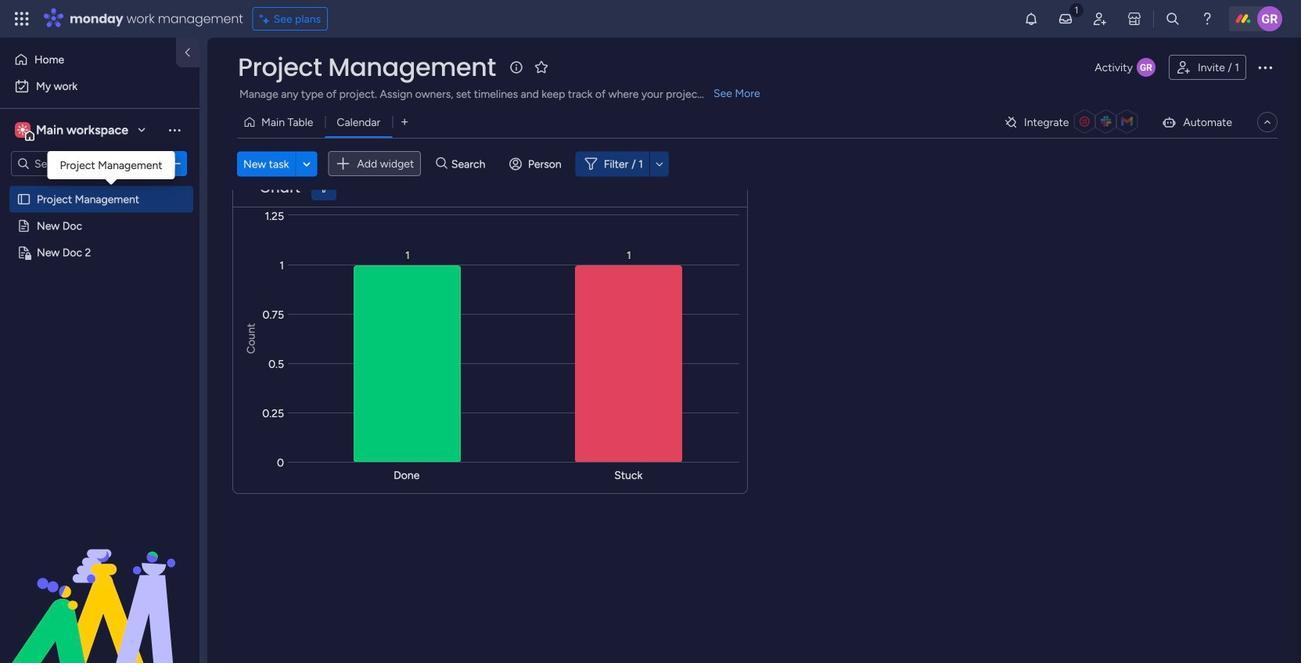 Task type: locate. For each thing, give the bounding box(es) containing it.
help image
[[1200, 11, 1216, 27]]

0 vertical spatial public board image
[[16, 192, 31, 207]]

list box
[[0, 183, 200, 477]]

0 vertical spatial option
[[9, 47, 167, 72]]

options image down workspace options icon
[[167, 156, 182, 171]]

0 horizontal spatial options image
[[167, 156, 182, 171]]

board activity image
[[1137, 58, 1156, 77]]

1 vertical spatial options image
[[167, 156, 182, 171]]

see plans image
[[260, 10, 274, 28]]

options image down "greg robinson" image
[[1256, 58, 1275, 77]]

angle down image
[[303, 158, 311, 170]]

show board description image
[[507, 59, 526, 75]]

notifications image
[[1024, 11, 1040, 27]]

public board image
[[16, 192, 31, 207], [16, 218, 31, 233]]

dapulse drag handle 3 image
[[243, 182, 249, 194]]

1 vertical spatial option
[[9, 74, 190, 99]]

workspace options image
[[167, 122, 182, 138]]

lottie animation element
[[0, 505, 200, 663]]

0 vertical spatial options image
[[1256, 58, 1275, 77]]

1 vertical spatial public board image
[[16, 218, 31, 233]]

options image
[[1256, 58, 1275, 77], [167, 156, 182, 171]]

1 image
[[1070, 1, 1084, 18]]

workspace image
[[15, 121, 31, 139], [17, 121, 28, 139]]

None field
[[234, 51, 500, 84], [256, 178, 304, 198], [234, 51, 500, 84], [256, 178, 304, 198]]

2 public board image from the top
[[16, 218, 31, 233]]

private board image
[[16, 245, 31, 260]]

option
[[9, 47, 167, 72], [9, 74, 190, 99], [0, 185, 200, 188]]

add view image
[[402, 116, 408, 128]]

1 public board image from the top
[[16, 192, 31, 207]]

add to favorites image
[[534, 59, 549, 75]]

2 workspace image from the left
[[17, 121, 28, 139]]

arrow down image
[[650, 154, 669, 173]]

v2 search image
[[436, 155, 448, 173]]



Task type: vqa. For each thing, say whether or not it's contained in the screenshot.
options 'icon'
yes



Task type: describe. For each thing, give the bounding box(es) containing it.
Search in workspace field
[[33, 155, 131, 173]]

lottie animation image
[[0, 505, 200, 663]]

2 vertical spatial option
[[0, 185, 200, 188]]

1 workspace image from the left
[[15, 121, 31, 139]]

greg robinson image
[[1258, 6, 1283, 31]]

Search field
[[448, 153, 495, 175]]

update feed image
[[1058, 11, 1074, 27]]

invite members image
[[1093, 11, 1108, 27]]

1 horizontal spatial options image
[[1256, 58, 1275, 77]]

search everything image
[[1166, 11, 1181, 27]]

collapse board header image
[[1262, 116, 1274, 128]]

select product image
[[14, 11, 30, 27]]

workspace selection element
[[15, 121, 131, 141]]

monday marketplace image
[[1127, 11, 1143, 27]]



